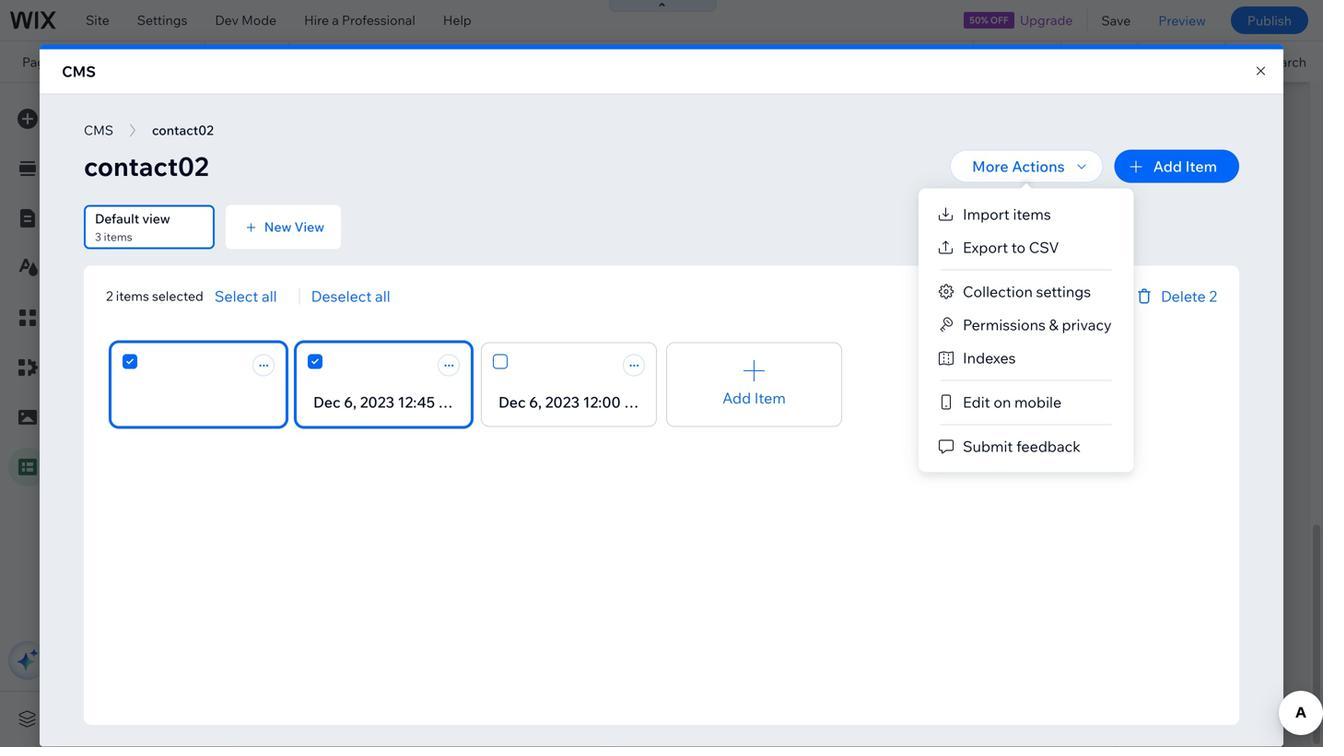 Task type: describe. For each thing, give the bounding box(es) containing it.
professional
[[342, 12, 416, 28]]

contact02
[[300, 217, 361, 233]]

contact02 permissions: form submissions
[[300, 217, 461, 248]]

form
[[368, 235, 395, 248]]

dev mode
[[215, 12, 277, 28]]

add
[[380, 711, 405, 727]]

learn
[[78, 212, 112, 228]]

search button
[[1226, 41, 1324, 82]]

save
[[1102, 12, 1131, 28]]

hire a professional
[[304, 12, 416, 28]]

projects
[[70, 54, 138, 70]]

off
[[991, 14, 1009, 26]]

publish button
[[1231, 6, 1309, 34]]

a for professional
[[332, 12, 339, 28]]

save button
[[1088, 0, 1145, 41]]



Task type: locate. For each thing, give the bounding box(es) containing it.
cms
[[62, 62, 96, 80]]

mode
[[242, 12, 277, 28]]

submissions
[[397, 235, 461, 248]]

preview button
[[1145, 0, 1220, 41]]

settings
[[137, 12, 187, 28]]

a inside add a preset button
[[408, 711, 415, 727]]

a for preset
[[408, 711, 415, 727]]

0 horizontal spatial a
[[332, 12, 339, 28]]

add a preset
[[380, 711, 457, 727]]

upgrade
[[1020, 12, 1073, 28]]

help
[[443, 12, 472, 28]]

50% off
[[970, 14, 1009, 26]]

learn more
[[78, 212, 147, 228]]

preset
[[418, 711, 457, 727]]

add a preset button
[[380, 711, 457, 727]]

search
[[1265, 54, 1307, 70]]

0 vertical spatial a
[[332, 12, 339, 28]]

a
[[332, 12, 339, 28], [408, 711, 415, 727]]

50%
[[970, 14, 989, 26]]

1 horizontal spatial a
[[408, 711, 415, 727]]

a right add
[[408, 711, 415, 727]]

main
[[78, 149, 108, 165]]

hire
[[304, 12, 329, 28]]

site
[[86, 12, 110, 28]]

permissions:
[[300, 235, 365, 248]]

dev
[[215, 12, 239, 28]]

publish
[[1248, 12, 1292, 28]]

more
[[115, 212, 147, 228]]

a right hire in the top of the page
[[332, 12, 339, 28]]

preview
[[1159, 12, 1206, 28]]

1 vertical spatial a
[[408, 711, 415, 727]]



Task type: vqa. For each thing, say whether or not it's contained in the screenshot.
the welcome
no



